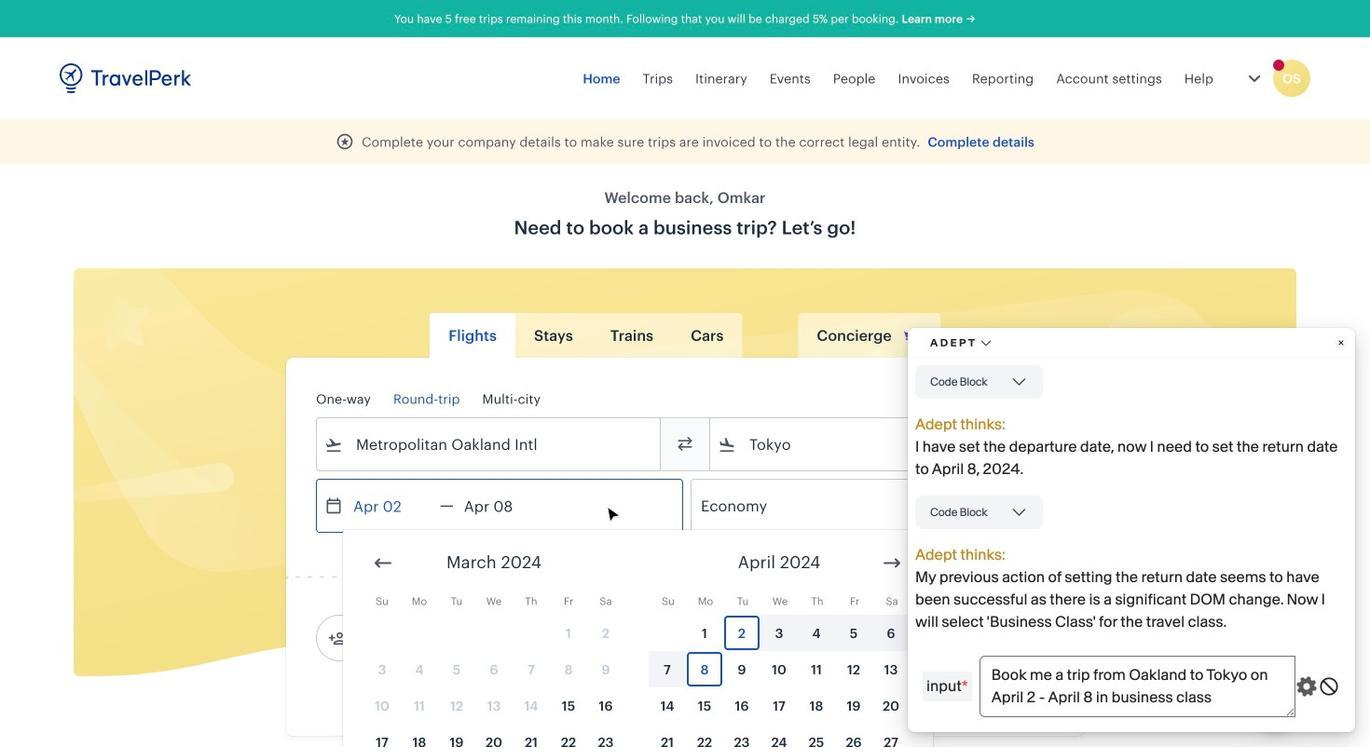 Task type: vqa. For each thing, say whether or not it's contained in the screenshot.
Return text field
yes



Task type: locate. For each thing, give the bounding box(es) containing it.
move backward to switch to the previous month. image
[[372, 552, 394, 575]]

calendar application
[[343, 530, 1370, 747]]

move forward to switch to the next month. image
[[881, 552, 903, 575]]

Depart text field
[[343, 480, 440, 532]]

From search field
[[343, 430, 636, 459]]



Task type: describe. For each thing, give the bounding box(es) containing it.
To search field
[[736, 430, 1029, 459]]

Return text field
[[454, 480, 551, 532]]



